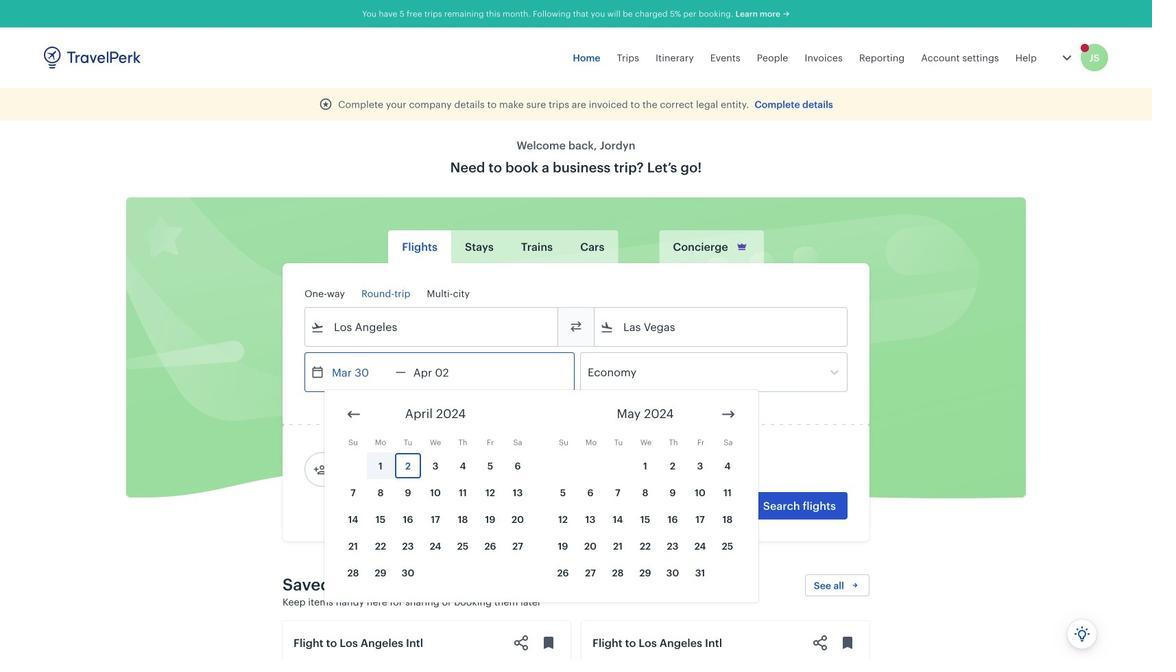 Task type: describe. For each thing, give the bounding box(es) containing it.
To search field
[[614, 316, 829, 338]]

Add first traveler search field
[[327, 459, 470, 481]]



Task type: locate. For each thing, give the bounding box(es) containing it.
move backward to switch to the previous month. image
[[346, 406, 362, 423]]

move forward to switch to the next month. image
[[720, 406, 737, 423]]

Depart text field
[[324, 353, 396, 392]]

From search field
[[324, 316, 540, 338]]

Return text field
[[406, 353, 477, 392]]

calendar application
[[324, 390, 1152, 613]]



